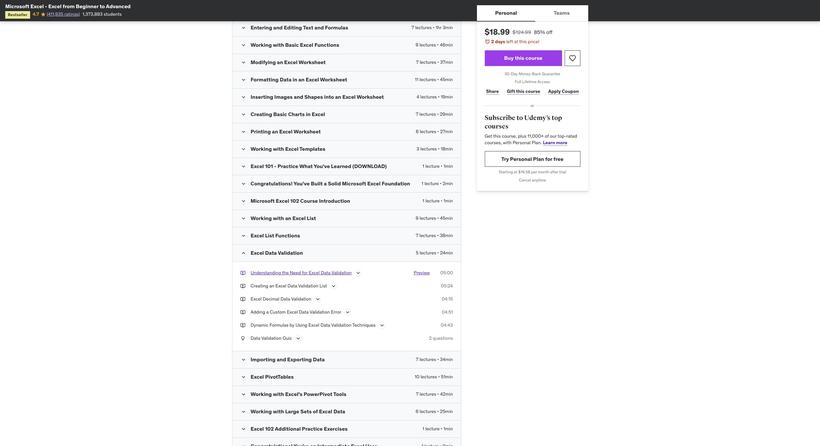 Task type: vqa. For each thing, say whether or not it's contained in the screenshot.


Task type: describe. For each thing, give the bounding box(es) containing it.
9 for functions
[[416, 42, 418, 48]]

small image for working with an excel list
[[240, 215, 247, 222]]

• for microsoft excel 102 course introduction
[[441, 198, 442, 204]]

shapes
[[304, 94, 323, 100]]

data down the dynamic
[[251, 336, 260, 341]]

xsmall image for dynamic
[[240, 322, 245, 329]]

excel left 101
[[251, 163, 264, 170]]

30-day money-back guarantee full lifetime access
[[505, 71, 560, 84]]

7 lectures • 29min
[[416, 111, 453, 117]]

and left editing
[[273, 24, 283, 31]]

• for excel 101 - practice what you've learned (download)
[[441, 163, 442, 169]]

data down excel list functions
[[265, 250, 277, 256]]

xsmall image for data
[[240, 336, 245, 342]]

2 for 2 questions
[[429, 336, 432, 341]]

this down $124.99
[[519, 39, 527, 45]]

working for working with excel templates
[[251, 146, 272, 152]]

starting
[[499, 170, 513, 175]]

courses,
[[485, 140, 502, 146]]

show lecture description image for understanding the need for excel data validation
[[355, 270, 362, 277]]

show lecture description image for data validation quiz
[[295, 336, 302, 342]]

excel down inserting images and shapes into an excel worksheet
[[312, 111, 325, 118]]

excel right into in the top of the page
[[342, 94, 356, 100]]

dynamic formulas by using excel data validation techniques
[[251, 322, 376, 328]]

9 lectures • 45min
[[416, 215, 453, 221]]

1 for excel 102 additional practice exercises
[[423, 426, 424, 432]]

teams
[[554, 10, 570, 16]]

• for excel 102 additional practice exercises
[[441, 426, 442, 432]]

top-
[[558, 133, 566, 139]]

lectures for excel list functions
[[419, 233, 436, 239]]

excel down importing
[[251, 374, 264, 380]]

creating basic charts in excel
[[251, 111, 325, 118]]

1 for microsoft excel 102 course introduction
[[423, 198, 424, 204]]

1 vertical spatial basic
[[273, 111, 287, 118]]

more
[[556, 140, 568, 146]]

excel right using
[[308, 322, 319, 328]]

show lecture description image for excel decimal data validation
[[315, 296, 321, 303]]

small image for congratulations! you've built a solid microsoft excel foundation
[[240, 181, 247, 187]]

excel down powerpivot
[[319, 409, 332, 415]]

for for free
[[545, 156, 552, 162]]

excel 101 - practice what you've learned (download)
[[251, 163, 387, 170]]

excel up the "by"
[[287, 309, 298, 315]]

7 lectures • 37min
[[416, 59, 453, 65]]

data up images
[[280, 76, 291, 83]]

small image for excel pivottables
[[240, 374, 247, 381]]

1hr
[[436, 25, 442, 30]]

4
[[417, 94, 419, 100]]

45min for formatting data in an excel worksheet
[[440, 77, 453, 82]]

decimal
[[263, 296, 279, 302]]

tab list containing personal
[[477, 5, 588, 22]]

templates
[[300, 146, 325, 152]]

excel up adding
[[251, 296, 262, 302]]

coupon
[[562, 88, 579, 94]]

25min
[[440, 409, 453, 415]]

practice for what
[[278, 163, 298, 170]]

0 vertical spatial 102
[[290, 198, 299, 204]]

excel up working with an excel list
[[276, 198, 289, 204]]

0 vertical spatial formulas
[[325, 24, 348, 31]]

learn more link
[[543, 140, 568, 146]]

understanding
[[251, 270, 281, 276]]

per
[[531, 170, 537, 175]]

excel down text
[[300, 42, 313, 48]]

subscribe
[[485, 114, 515, 122]]

data down 'need'
[[288, 283, 297, 289]]

ratings)
[[64, 11, 80, 17]]

37min
[[440, 59, 453, 65]]

full
[[515, 79, 521, 84]]

29min
[[440, 111, 453, 117]]

pivottables
[[265, 374, 294, 380]]

• for congratulations! you've built a solid microsoft excel foundation
[[440, 181, 442, 187]]

free
[[554, 156, 564, 162]]

creating for creating an excel data validation list
[[251, 283, 268, 289]]

an up decimal
[[269, 283, 274, 289]]

$18.99
[[485, 27, 510, 37]]

7 for entering and editing text and formulas
[[412, 25, 414, 30]]

7 for importing and exporting data
[[416, 357, 419, 363]]

• for importing and exporting data
[[437, 357, 439, 363]]

formatting
[[251, 76, 279, 83]]

importing
[[251, 357, 276, 363]]

0 vertical spatial list
[[307, 215, 316, 222]]

printing
[[251, 128, 271, 135]]

get this course, plus 11,000+ of our top-rated courses, with personal plan.
[[485, 133, 577, 146]]

11 small image from the top
[[240, 444, 247, 447]]

show lecture description image for creating an excel data validation list
[[330, 283, 337, 290]]

plus
[[518, 133, 526, 139]]

course for buy this course
[[526, 55, 543, 61]]

small image for working with basic excel functions
[[240, 42, 247, 48]]

• for working with an excel list
[[437, 215, 439, 221]]

1 horizontal spatial a
[[324, 180, 327, 187]]

data right 'need'
[[321, 270, 331, 276]]

entering
[[251, 24, 272, 31]]

1 vertical spatial you've
[[294, 180, 310, 187]]

4 lectures • 19min
[[417, 94, 453, 100]]

this for get
[[493, 133, 501, 139]]

excel up excel data validation
[[251, 232, 264, 239]]

try
[[501, 156, 509, 162]]

• for excel list functions
[[437, 233, 439, 239]]

(download)
[[352, 163, 387, 170]]

custom
[[270, 309, 286, 315]]

quiz
[[283, 336, 292, 341]]

0 vertical spatial to
[[100, 3, 105, 9]]

data down creating an excel data validation list
[[280, 296, 290, 302]]

2 vertical spatial list
[[320, 283, 327, 289]]

xsmall image for understanding
[[240, 270, 245, 277]]

0 horizontal spatial list
[[265, 232, 274, 239]]

excel pivottables
[[251, 374, 294, 380]]

foundation
[[382, 180, 410, 187]]

adding
[[251, 309, 265, 315]]

19min
[[441, 94, 453, 100]]

xsmall image for creating
[[240, 283, 245, 290]]

2min
[[443, 181, 453, 187]]

3
[[417, 146, 419, 152]]

small image for modifying an excel worksheet
[[240, 59, 247, 66]]

small image for excel 101 - practice what you've learned (download)
[[240, 163, 247, 170]]

creating for creating basic charts in excel
[[251, 111, 272, 118]]

excel down working with basic excel functions
[[284, 59, 298, 65]]

exercises
[[324, 426, 348, 432]]

working for working with excel's powerpivot tools
[[251, 391, 272, 398]]

1 lecture • 2min
[[422, 181, 453, 187]]

udemy's
[[524, 114, 550, 122]]

small image for working with excel templates
[[240, 146, 247, 153]]

text
[[303, 24, 313, 31]]

an right into in the top of the page
[[335, 94, 341, 100]]

7 for creating basic charts in excel
[[416, 111, 418, 117]]

buy this course
[[504, 55, 543, 61]]

data right using
[[321, 322, 330, 328]]

lectures for excel data validation
[[420, 250, 436, 256]]

data down tools
[[334, 409, 345, 415]]

error
[[331, 309, 341, 315]]

excel up understanding
[[251, 250, 264, 256]]

personal inside get this course, plus 11,000+ of our top-rated courses, with personal plan.
[[513, 140, 531, 146]]

04:15
[[442, 296, 453, 302]]

starting at $16.58 per month after trial cancel anytime
[[499, 170, 566, 183]]

this for gift
[[516, 88, 524, 94]]

or
[[531, 103, 534, 108]]

and right images
[[294, 94, 303, 100]]

small image for creating basic charts in excel
[[240, 111, 247, 118]]

1 vertical spatial formulas
[[270, 322, 289, 328]]

beginner
[[76, 3, 98, 9]]

lectures for formatting data in an excel worksheet
[[420, 77, 436, 82]]

gift this course link
[[505, 85, 542, 98]]

10 lectures • 51min
[[415, 374, 453, 380]]

course for gift this course
[[525, 88, 540, 94]]

alarm image
[[485, 39, 490, 44]]

an right printing
[[272, 128, 278, 135]]

additional
[[275, 426, 301, 432]]

lifetime
[[522, 79, 537, 84]]

learn
[[543, 140, 555, 146]]

an down microsoft excel 102 course introduction
[[285, 215, 291, 222]]

lectures for working with excel templates
[[420, 146, 437, 152]]

excel up shapes
[[306, 76, 319, 83]]

3min
[[443, 25, 453, 30]]

learned
[[331, 163, 351, 170]]

1,373,883 students
[[82, 11, 122, 17]]

27min
[[440, 129, 453, 135]]

small image for excel list functions
[[240, 233, 247, 239]]

trial
[[559, 170, 566, 175]]

the
[[282, 270, 289, 276]]

built
[[311, 180, 323, 187]]

7 lectures • 38min
[[416, 233, 453, 239]]

our
[[550, 133, 557, 139]]

gift
[[507, 88, 515, 94]]

solid
[[328, 180, 341, 187]]

0 vertical spatial basic
[[285, 42, 299, 48]]

11 lectures • 45min
[[415, 77, 453, 82]]

7 lectures • 34min
[[416, 357, 453, 363]]

modifying
[[251, 59, 276, 65]]

data right the exporting
[[313, 357, 325, 363]]

excel right 'need'
[[309, 270, 320, 276]]

• for working with large sets of excel data
[[437, 409, 439, 415]]

working with excel's powerpivot tools
[[251, 391, 346, 398]]

5
[[416, 250, 419, 256]]

gift this course
[[507, 88, 540, 94]]

lecture for excel 102 additional practice exercises
[[425, 426, 440, 432]]

1min for excel 101 - practice what you've learned (download)
[[444, 163, 453, 169]]

lectures for inserting images and shapes into an excel worksheet
[[420, 94, 437, 100]]

1 horizontal spatial you've
[[314, 163, 330, 170]]

working for working with an excel list
[[251, 215, 272, 222]]

excel up excel decimal data validation
[[275, 283, 286, 289]]

microsoft excel - excel from beginner to advanced
[[5, 3, 131, 9]]

excel left the additional
[[251, 426, 264, 432]]



Task type: locate. For each thing, give the bounding box(es) containing it.
2 course from the top
[[525, 88, 540, 94]]

this for buy
[[515, 55, 524, 61]]

1 xsmall image from the top
[[240, 283, 245, 290]]

course down lifetime
[[525, 88, 540, 94]]

7 up 5 at right bottom
[[416, 233, 418, 239]]

small image for importing and exporting data
[[240, 357, 247, 363]]

lectures down 7 lectures • 29min
[[420, 129, 436, 135]]

creating an excel data validation list
[[251, 283, 327, 289]]

with inside get this course, plus 11,000+ of our top-rated courses, with personal plan.
[[503, 140, 512, 146]]

list down understanding the need for excel data validation
[[320, 283, 327, 289]]

0 horizontal spatial microsoft
[[5, 3, 29, 9]]

creating down inserting
[[251, 111, 272, 118]]

techniques
[[352, 322, 376, 328]]

small image for printing an excel worksheet
[[240, 129, 247, 135]]

what
[[299, 163, 313, 170]]

7 small image from the top
[[240, 250, 247, 257]]

basic down editing
[[285, 42, 299, 48]]

7 for modifying an excel worksheet
[[416, 59, 419, 65]]

2 45min from the top
[[440, 215, 453, 221]]

6 small image from the top
[[240, 163, 247, 170]]

10
[[415, 374, 420, 380]]

0 vertical spatial creating
[[251, 111, 272, 118]]

lectures right 10
[[421, 374, 437, 380]]

1min for excel 102 additional practice exercises
[[444, 426, 453, 432]]

1 1min from the top
[[444, 163, 453, 169]]

2 1 lecture • 1min from the top
[[423, 198, 453, 204]]

show lecture description image for adding a custom excel data validation error
[[345, 309, 351, 316]]

with for working with excel templates
[[273, 146, 284, 152]]

show lecture description image for dynamic formulas by using excel data validation techniques
[[379, 322, 385, 329]]

small image for excel 102 additional practice exercises
[[240, 426, 247, 433]]

0 vertical spatial at
[[514, 39, 518, 45]]

with for working with excel's powerpivot tools
[[273, 391, 284, 398]]

0 vertical spatial 1min
[[444, 163, 453, 169]]

lectures up '11 lectures • 45min'
[[420, 59, 436, 65]]

lectures left 1hr
[[415, 25, 432, 30]]

anytime
[[532, 178, 546, 183]]

personal
[[495, 10, 517, 16], [513, 140, 531, 146], [510, 156, 532, 162]]

2 vertical spatial microsoft
[[251, 198, 275, 204]]

0 horizontal spatial 2
[[429, 336, 432, 341]]

lectures for importing and exporting data
[[420, 357, 436, 363]]

1 vertical spatial a
[[266, 309, 269, 315]]

working down entering
[[251, 42, 272, 48]]

excel decimal data validation
[[251, 296, 311, 302]]

1 vertical spatial -
[[274, 163, 276, 170]]

1 45min from the top
[[440, 77, 453, 82]]

lecture for microsoft excel 102 course introduction
[[425, 198, 440, 204]]

course inside buy this course button
[[526, 55, 543, 61]]

• left 51min at the bottom right
[[438, 374, 440, 380]]

2 vertical spatial personal
[[510, 156, 532, 162]]

lecture for congratulations! you've built a solid microsoft excel foundation
[[425, 181, 439, 187]]

practice for exercises
[[302, 426, 323, 432]]

• for inserting images and shapes into an excel worksheet
[[438, 94, 440, 100]]

working with an excel list
[[251, 215, 316, 222]]

2 vertical spatial 1 lecture • 1min
[[423, 426, 453, 432]]

1 course from the top
[[526, 55, 543, 61]]

1 vertical spatial 2
[[429, 336, 432, 341]]

by
[[290, 322, 294, 328]]

small image for excel data validation
[[240, 250, 247, 257]]

8 small image from the top
[[240, 357, 247, 363]]

you've left built
[[294, 180, 310, 187]]

6 lectures • 25min
[[416, 409, 453, 415]]

• left the 29min
[[437, 111, 439, 117]]

microsoft for microsoft excel 102 course introduction
[[251, 198, 275, 204]]

editing
[[284, 24, 302, 31]]

entering and editing text and formulas
[[251, 24, 348, 31]]

xsmall image
[[240, 283, 245, 290], [240, 322, 245, 329]]

0 vertical spatial 9
[[416, 42, 418, 48]]

3 xsmall image from the top
[[240, 309, 245, 316]]

9 up 7 lectures • 38min
[[416, 215, 419, 221]]

1 horizontal spatial list
[[307, 215, 316, 222]]

0 horizontal spatial for
[[302, 270, 308, 276]]

2 small image from the top
[[240, 77, 247, 83]]

0 vertical spatial you've
[[314, 163, 330, 170]]

3 small image from the top
[[240, 129, 247, 135]]

an right the modifying
[[277, 59, 283, 65]]

lectures down 9 lectures • 45min
[[419, 233, 436, 239]]

0 horizontal spatial formulas
[[270, 322, 289, 328]]

1 horizontal spatial functions
[[315, 42, 339, 48]]

0 horizontal spatial functions
[[275, 232, 300, 239]]

1 vertical spatial personal
[[513, 140, 531, 146]]

personal inside try personal plan for free "link"
[[510, 156, 532, 162]]

1 left 2min
[[422, 181, 423, 187]]

0 horizontal spatial you've
[[294, 180, 310, 187]]

6 for working with large sets of excel data
[[416, 409, 419, 415]]

lecture up 9 lectures • 45min
[[425, 198, 440, 204]]

excel down printing an excel worksheet
[[285, 146, 299, 152]]

show lecture description image
[[355, 270, 362, 277], [315, 296, 321, 303], [345, 309, 351, 316], [295, 336, 302, 342]]

working up excel list functions
[[251, 215, 272, 222]]

4 small image from the top
[[240, 181, 247, 187]]

1 vertical spatial list
[[265, 232, 274, 239]]

• for working with excel templates
[[438, 146, 440, 152]]

7 down 4
[[416, 111, 418, 117]]

• left '37min'
[[437, 59, 439, 65]]

month
[[538, 170, 549, 175]]

1 vertical spatial at
[[514, 170, 517, 175]]

personal button
[[477, 5, 535, 21]]

lectures for working with basic excel functions
[[420, 42, 436, 48]]

show lecture description image up error
[[330, 283, 337, 290]]

small image for working with large sets of excel data
[[240, 409, 247, 415]]

1 creating from the top
[[251, 111, 272, 118]]

1min for microsoft excel 102 course introduction
[[444, 198, 453, 204]]

1 vertical spatial 6
[[416, 409, 419, 415]]

this inside "link"
[[516, 88, 524, 94]]

4 working from the top
[[251, 391, 272, 398]]

1 vertical spatial course
[[525, 88, 540, 94]]

2 horizontal spatial microsoft
[[342, 180, 366, 187]]

1 vertical spatial 102
[[265, 426, 274, 432]]

day
[[511, 71, 518, 76]]

1 xsmall image from the top
[[240, 270, 245, 277]]

formatting data in an excel worksheet
[[251, 76, 347, 83]]

you've right what
[[314, 163, 330, 170]]

in right charts at the top left of page
[[306, 111, 311, 118]]

1 horizontal spatial formulas
[[325, 24, 348, 31]]

7 for excel list functions
[[416, 233, 418, 239]]

5 small image from the top
[[240, 198, 247, 205]]

lecture for excel 101 - practice what you've learned (download)
[[425, 163, 440, 169]]

creating down understanding
[[251, 283, 268, 289]]

5 lectures • 24min
[[416, 250, 453, 256]]

45min for working with an excel list
[[440, 215, 453, 221]]

and up the pivottables
[[277, 357, 286, 363]]

personal up "$18.99"
[[495, 10, 517, 16]]

1 for congratulations! you've built a solid microsoft excel foundation
[[422, 181, 423, 187]]

1 vertical spatial microsoft
[[342, 180, 366, 187]]

7 small image from the top
[[240, 215, 247, 222]]

1 horizontal spatial microsoft
[[251, 198, 275, 204]]

course
[[300, 198, 318, 204]]

(411,935
[[47, 11, 63, 17]]

lectures right 5 at right bottom
[[420, 250, 436, 256]]

in
[[293, 76, 297, 83], [306, 111, 311, 118]]

1,373,883
[[82, 11, 103, 17]]

10 small image from the top
[[240, 426, 247, 433]]

for for excel
[[302, 270, 308, 276]]

lecture left 2min
[[425, 181, 439, 187]]

small image for working with excel's powerpivot tools
[[240, 392, 247, 398]]

2 9 from the top
[[416, 215, 419, 221]]

0 vertical spatial 6
[[416, 129, 419, 135]]

excel up the "(411,935"
[[48, 3, 62, 9]]

excel
[[30, 3, 44, 9], [48, 3, 62, 9], [300, 42, 313, 48], [284, 59, 298, 65], [306, 76, 319, 83], [342, 94, 356, 100], [312, 111, 325, 118], [279, 128, 293, 135], [285, 146, 299, 152], [251, 163, 264, 170], [367, 180, 381, 187], [276, 198, 289, 204], [292, 215, 306, 222], [251, 232, 264, 239], [251, 250, 264, 256], [309, 270, 320, 276], [275, 283, 286, 289], [251, 296, 262, 302], [287, 309, 298, 315], [308, 322, 319, 328], [251, 374, 264, 380], [319, 409, 332, 415], [251, 426, 264, 432]]

0 horizontal spatial to
[[100, 3, 105, 9]]

congratulations!
[[251, 180, 293, 187]]

9 small image from the top
[[240, 392, 247, 398]]

0 vertical spatial show lecture description image
[[330, 283, 337, 290]]

xsmall image left adding
[[240, 309, 245, 316]]

access
[[537, 79, 550, 84]]

sets
[[300, 409, 312, 415]]

wishlist image
[[569, 54, 576, 62]]

excel 102 additional practice exercises
[[251, 426, 348, 432]]

2 working from the top
[[251, 146, 272, 152]]

of left our
[[545, 133, 549, 139]]

0 vertical spatial 45min
[[440, 77, 453, 82]]

off
[[546, 29, 553, 35]]

show lecture description image
[[330, 283, 337, 290], [379, 322, 385, 329]]

modifying an excel worksheet
[[251, 59, 326, 65]]

lectures for printing an excel worksheet
[[420, 129, 436, 135]]

2 1min from the top
[[444, 198, 453, 204]]

share button
[[485, 85, 500, 98]]

powerpivot
[[304, 391, 332, 398]]

small image for inserting images and shapes into an excel worksheet
[[240, 94, 247, 100]]

xsmall image
[[240, 270, 245, 277], [240, 296, 245, 303], [240, 309, 245, 316], [240, 336, 245, 342]]

2 xsmall image from the top
[[240, 322, 245, 329]]

7 up 11
[[416, 59, 419, 65]]

0 vertical spatial personal
[[495, 10, 517, 16]]

30-
[[505, 71, 511, 76]]

plan.
[[532, 140, 542, 146]]

2 creating from the top
[[251, 283, 268, 289]]

1 horizontal spatial to
[[517, 114, 523, 122]]

0 horizontal spatial of
[[313, 409, 318, 415]]

• left 38min in the right bottom of the page
[[437, 233, 439, 239]]

5 small image from the top
[[240, 146, 247, 153]]

1 vertical spatial practice
[[302, 426, 323, 432]]

working for working with basic excel functions
[[251, 42, 272, 48]]

• for entering and editing text and formulas
[[433, 25, 435, 30]]

1 horizontal spatial show lecture description image
[[379, 322, 385, 329]]

1 working from the top
[[251, 42, 272, 48]]

102 left course
[[290, 198, 299, 204]]

lectures for excel pivottables
[[421, 374, 437, 380]]

students
[[104, 11, 122, 17]]

lectures right the 3
[[420, 146, 437, 152]]

• for working with basic excel functions
[[437, 42, 439, 48]]

• for creating basic charts in excel
[[437, 111, 439, 117]]

lectures down '7 lectures • 42min'
[[420, 409, 436, 415]]

0 horizontal spatial practice
[[278, 163, 298, 170]]

at inside starting at $16.58 per month after trial cancel anytime
[[514, 170, 517, 175]]

• for excel pivottables
[[438, 374, 440, 380]]

of inside get this course, plus 11,000+ of our top-rated courses, with personal plan.
[[545, 133, 549, 139]]

0 vertical spatial a
[[324, 180, 327, 187]]

1 horizontal spatial in
[[306, 111, 311, 118]]

1 horizontal spatial practice
[[302, 426, 323, 432]]

lectures down 10 lectures • 51min
[[420, 392, 436, 397]]

• left 46min at the right of the page
[[437, 42, 439, 48]]

3 1 lecture • 1min from the top
[[423, 426, 453, 432]]

to inside the subscribe to udemy's top courses
[[517, 114, 523, 122]]

6 down '7 lectures • 42min'
[[416, 409, 419, 415]]

an up shapes
[[298, 76, 305, 83]]

1 vertical spatial show lecture description image
[[379, 322, 385, 329]]

excel down (download)
[[367, 180, 381, 187]]

1 small image from the top
[[240, 25, 247, 31]]

9 for list
[[416, 215, 419, 221]]

lectures for working with an excel list
[[420, 215, 436, 221]]

9 small image from the top
[[240, 409, 247, 415]]

with for working with an excel list
[[273, 215, 284, 222]]

money-
[[519, 71, 532, 76]]

excel data validation
[[251, 250, 303, 256]]

functions down the entering and editing text and formulas
[[315, 42, 339, 48]]

personal inside button
[[495, 10, 517, 16]]

small image for formatting data in an excel worksheet
[[240, 77, 247, 83]]

18min
[[441, 146, 453, 152]]

lecture down 6 lectures • 25min
[[425, 426, 440, 432]]

• up 4 lectures • 19min
[[437, 77, 439, 82]]

1 vertical spatial 1min
[[444, 198, 453, 204]]

0 vertical spatial -
[[45, 3, 47, 9]]

0 vertical spatial functions
[[315, 42, 339, 48]]

0 vertical spatial in
[[293, 76, 297, 83]]

get
[[485, 133, 492, 139]]

questions
[[433, 336, 453, 341]]

with for working with large sets of excel data
[[273, 409, 284, 415]]

6
[[416, 129, 419, 135], [416, 409, 419, 415]]

• left 1hr
[[433, 25, 435, 30]]

0 horizontal spatial a
[[266, 309, 269, 315]]

images
[[274, 94, 293, 100]]

• for excel data validation
[[437, 250, 439, 256]]

lectures for entering and editing text and formulas
[[415, 25, 432, 30]]

• up 7 lectures • 38min
[[437, 215, 439, 221]]

into
[[324, 94, 334, 100]]

1 vertical spatial 45min
[[440, 215, 453, 221]]

• for printing an excel worksheet
[[437, 129, 439, 135]]

1 lecture • 1min for excel 101 - practice what you've learned (download)
[[423, 163, 453, 169]]

this inside button
[[515, 55, 524, 61]]

and
[[273, 24, 283, 31], [314, 24, 324, 31], [294, 94, 303, 100], [277, 357, 286, 363]]

1 9 from the top
[[416, 42, 418, 48]]

this inside get this course, plus 11,000+ of our top-rated courses, with personal plan.
[[493, 133, 501, 139]]

11,000+
[[528, 133, 544, 139]]

1 vertical spatial 9
[[416, 215, 419, 221]]

working for working with large sets of excel data
[[251, 409, 272, 415]]

1 down 6 lectures • 25min
[[423, 426, 424, 432]]

a right adding
[[266, 309, 269, 315]]

lectures for creating basic charts in excel
[[420, 111, 436, 117]]

4 xsmall image from the top
[[240, 336, 245, 342]]

0 vertical spatial xsmall image
[[240, 283, 245, 290]]

• left 24min
[[437, 250, 439, 256]]

using
[[296, 322, 307, 328]]

to
[[100, 3, 105, 9], [517, 114, 523, 122]]

and right text
[[314, 24, 324, 31]]

6 small image from the top
[[240, 233, 247, 239]]

0 horizontal spatial in
[[293, 76, 297, 83]]

course up back
[[526, 55, 543, 61]]

3 working from the top
[[251, 215, 272, 222]]

small image
[[240, 25, 247, 31], [240, 59, 247, 66], [240, 129, 247, 135], [240, 181, 247, 187], [240, 198, 247, 205], [240, 233, 247, 239], [240, 250, 247, 257], [240, 374, 247, 381], [240, 392, 247, 398]]

charts
[[288, 111, 305, 118]]

teams button
[[535, 5, 588, 21]]

4 small image from the top
[[240, 111, 247, 118]]

• for modifying an excel worksheet
[[437, 59, 439, 65]]

share
[[486, 88, 499, 94]]

0 vertical spatial for
[[545, 156, 552, 162]]

show lecture description image right techniques
[[379, 322, 385, 329]]

2 right alarm icon at the top right of page
[[491, 39, 494, 45]]

•
[[433, 25, 435, 30], [437, 42, 439, 48], [437, 59, 439, 65], [437, 77, 439, 82], [438, 94, 440, 100], [437, 111, 439, 117], [437, 129, 439, 135], [438, 146, 440, 152], [441, 163, 442, 169], [440, 181, 442, 187], [441, 198, 442, 204], [437, 215, 439, 221], [437, 233, 439, 239], [437, 250, 439, 256], [437, 357, 439, 363], [438, 374, 440, 380], [437, 392, 439, 397], [437, 409, 439, 415], [441, 426, 442, 432]]

1 horizontal spatial for
[[545, 156, 552, 162]]

course inside gift this course "link"
[[525, 88, 540, 94]]

0 vertical spatial of
[[545, 133, 549, 139]]

xsmall image left data validation quiz
[[240, 336, 245, 342]]

1 lecture • 1min up 1 lecture • 2min
[[423, 163, 453, 169]]

2 small image from the top
[[240, 59, 247, 66]]

1 lecture • 1min for microsoft excel 102 course introduction
[[423, 198, 453, 204]]

• for formatting data in an excel worksheet
[[437, 77, 439, 82]]

this right 'gift' in the top right of the page
[[516, 88, 524, 94]]

(411,935 ratings)
[[47, 11, 80, 17]]

6 up the 3
[[416, 129, 419, 135]]

with up modifying an excel worksheet
[[273, 42, 284, 48]]

- for excel
[[45, 3, 47, 9]]

2 questions
[[429, 336, 453, 341]]

excel down microsoft excel 102 course introduction
[[292, 215, 306, 222]]

05:24
[[441, 283, 453, 289]]

24min
[[440, 250, 453, 256]]

for inside "link"
[[545, 156, 552, 162]]

working down printing
[[251, 146, 272, 152]]

lecture
[[425, 163, 440, 169], [425, 181, 439, 187], [425, 198, 440, 204], [425, 426, 440, 432]]

at
[[514, 39, 518, 45], [514, 170, 517, 175]]

creating
[[251, 111, 272, 118], [251, 283, 268, 289]]

list down course
[[307, 215, 316, 222]]

7
[[412, 25, 414, 30], [416, 59, 419, 65], [416, 111, 418, 117], [416, 233, 418, 239], [416, 357, 419, 363], [416, 392, 419, 397]]

1 1 lecture • 1min from the top
[[423, 163, 453, 169]]

personal down plus
[[513, 140, 531, 146]]

personal up '$16.58' on the top right of page
[[510, 156, 532, 162]]

8 small image from the top
[[240, 374, 247, 381]]

1 vertical spatial in
[[306, 111, 311, 118]]

lectures for working with excel's powerpivot tools
[[420, 392, 436, 397]]

1 lecture • 1min for excel 102 additional practice exercises
[[423, 426, 453, 432]]

2 xsmall image from the top
[[240, 296, 245, 303]]

0 horizontal spatial show lecture description image
[[330, 283, 337, 290]]

85%
[[534, 29, 545, 35]]

bestseller
[[8, 12, 27, 17]]

rated
[[566, 133, 577, 139]]

11
[[415, 77, 419, 82]]

microsoft down the congratulations!
[[251, 198, 275, 204]]

1 vertical spatial functions
[[275, 232, 300, 239]]

importing and exporting data
[[251, 357, 325, 363]]

apply
[[548, 88, 561, 94]]

- up the "(411,935"
[[45, 3, 47, 9]]

adding a custom excel data validation error
[[251, 309, 341, 315]]

xsmall image left understanding
[[240, 270, 245, 277]]

1 vertical spatial xsmall image
[[240, 322, 245, 329]]

1 small image from the top
[[240, 42, 247, 48]]

1 vertical spatial 1 lecture • 1min
[[423, 198, 453, 204]]

0 horizontal spatial 102
[[265, 426, 274, 432]]

1 horizontal spatial 2
[[491, 39, 494, 45]]

• for working with excel's powerpivot tools
[[437, 392, 439, 397]]

lecture down 3 lectures • 18min
[[425, 163, 440, 169]]

small image
[[240, 42, 247, 48], [240, 77, 247, 83], [240, 94, 247, 100], [240, 111, 247, 118], [240, 146, 247, 153], [240, 163, 247, 170], [240, 215, 247, 222], [240, 357, 247, 363], [240, 409, 247, 415], [240, 426, 247, 433], [240, 444, 247, 447]]

excel up 4.7
[[30, 3, 44, 9]]

1 vertical spatial creating
[[251, 283, 268, 289]]

tab list
[[477, 5, 588, 22]]

1 vertical spatial to
[[517, 114, 523, 122]]

1 lecture • 1min down 1 lecture • 2min
[[423, 198, 453, 204]]

0 vertical spatial course
[[526, 55, 543, 61]]

xsmall image left decimal
[[240, 296, 245, 303]]

left
[[506, 39, 513, 45]]

0 vertical spatial practice
[[278, 163, 298, 170]]

with left large
[[273, 409, 284, 415]]

with for working with basic excel functions
[[273, 42, 284, 48]]

7 lectures • 1hr 3min
[[412, 25, 453, 30]]

7 for working with excel's powerpivot tools
[[416, 392, 419, 397]]

6 for printing an excel worksheet
[[416, 129, 419, 135]]

small image for microsoft excel 102 course introduction
[[240, 198, 247, 205]]

2 vertical spatial 1min
[[444, 426, 453, 432]]

3 1min from the top
[[444, 426, 453, 432]]

1 vertical spatial of
[[313, 409, 318, 415]]

practice down working with excel templates
[[278, 163, 298, 170]]

1 lecture • 1min
[[423, 163, 453, 169], [423, 198, 453, 204], [423, 426, 453, 432]]

days
[[495, 39, 505, 45]]

0 vertical spatial microsoft
[[5, 3, 29, 9]]

2 horizontal spatial list
[[320, 283, 327, 289]]

1
[[423, 163, 424, 169], [422, 181, 423, 187], [423, 198, 424, 204], [423, 426, 424, 432]]

1 horizontal spatial 102
[[290, 198, 299, 204]]

apply coupon button
[[547, 85, 580, 98]]

0 vertical spatial 1 lecture • 1min
[[423, 163, 453, 169]]

1 up 9 lectures • 45min
[[423, 198, 424, 204]]

1 vertical spatial for
[[302, 270, 308, 276]]

lectures right 11
[[420, 77, 436, 82]]

lectures for working with large sets of excel data
[[420, 409, 436, 415]]

data up using
[[299, 309, 309, 315]]

• left 25min
[[437, 409, 439, 415]]

for right 'need'
[[302, 270, 308, 276]]

price!
[[528, 39, 539, 45]]

validation
[[278, 250, 303, 256], [332, 270, 352, 276], [298, 283, 318, 289], [291, 296, 311, 302], [310, 309, 330, 315], [331, 322, 351, 328], [261, 336, 282, 341]]

• left 34min
[[437, 357, 439, 363]]

with down printing an excel worksheet
[[273, 146, 284, 152]]

xsmall image for adding
[[240, 309, 245, 316]]

1 horizontal spatial -
[[274, 163, 276, 170]]

this
[[519, 39, 527, 45], [515, 55, 524, 61], [516, 88, 524, 94], [493, 133, 501, 139]]

xsmall image for excel
[[240, 296, 245, 303]]

2 for 2 days left at this price!
[[491, 39, 494, 45]]

a
[[324, 180, 327, 187], [266, 309, 269, 315]]

an
[[277, 59, 283, 65], [298, 76, 305, 83], [335, 94, 341, 100], [272, 128, 278, 135], [285, 215, 291, 222], [269, 283, 274, 289]]

lectures for modifying an excel worksheet
[[420, 59, 436, 65]]

3 small image from the top
[[240, 94, 247, 100]]

lectures up 7 lectures • 38min
[[420, 215, 436, 221]]

0 vertical spatial 2
[[491, 39, 494, 45]]

1 horizontal spatial of
[[545, 133, 549, 139]]

0 horizontal spatial -
[[45, 3, 47, 9]]

5 working from the top
[[251, 409, 272, 415]]

microsoft right solid
[[342, 180, 366, 187]]

excel down creating basic charts in excel
[[279, 128, 293, 135]]



